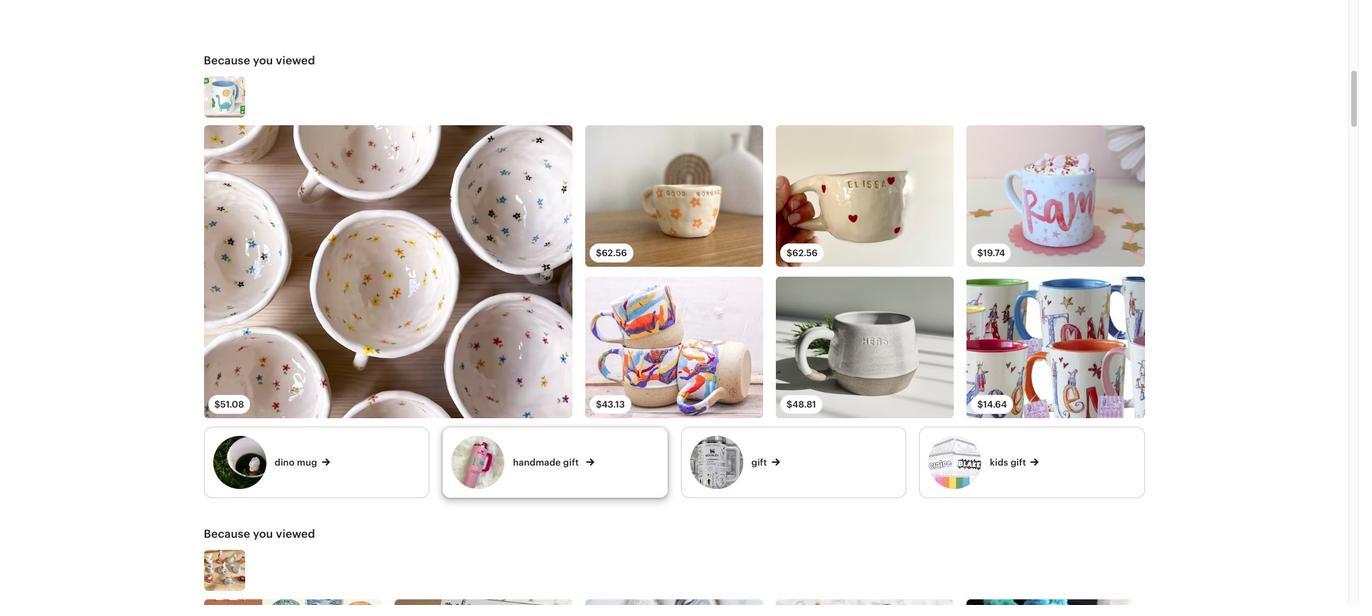 Task type: locate. For each thing, give the bounding box(es) containing it.
0 horizontal spatial $ 62.56
[[596, 248, 627, 259]]

1 horizontal spatial $ 62.56
[[787, 248, 818, 259]]

children's cup with name and dinosaur for boys and girls as a gift for children - dino cup individual gift - handmade by lomi® image
[[204, 76, 245, 117]]

viewed
[[276, 54, 315, 67], [276, 528, 315, 542]]

handmade
[[513, 458, 561, 469]]

0 vertical spatial because
[[204, 54, 250, 67]]

1 you from the top
[[253, 54, 273, 67]]

1 $ 62.56 from the left
[[596, 248, 627, 259]]

2 because you viewed from the top
[[204, 528, 315, 542]]

$ for the flowers mug, handmade coffee mug, ceramic mug image
[[214, 399, 220, 410]]

46 motive zur auswahl, tasse mit namen , keramiktasse , rosirosinchen image
[[967, 277, 1145, 419]]

you
[[253, 54, 273, 67], [253, 528, 273, 542]]

$ for perfect gift for her birthday gift for friend ceramic mug with name personalized gift for her handmade coffee mug coffee cup floral image
[[596, 248, 602, 259]]

1 62.56 from the left
[[602, 248, 627, 259]]

because for children's cup with name and dinosaur for boys and girls as a gift for children - dino cup individual gift - handmade by lomi® "image" in the top left of the page
[[204, 54, 250, 67]]

1 viewed from the top
[[276, 54, 315, 67]]

2 you from the top
[[253, 528, 273, 542]]

because up diy pinch pot animals air dry clay kit / ages 5+ / kinder crafts / party craft / fall craft / birthday gift / holiday gift / farm animals image at the bottom of page
[[204, 528, 250, 542]]

$ for personalised children's mug, kids cup with name, little star mug, gift for child, customised child's cup, personalised child's birthday gift image
[[977, 248, 983, 259]]

2 $ 62.56 from the left
[[787, 248, 818, 259]]

1 because you viewed from the top
[[204, 54, 315, 67]]

1 vertical spatial because
[[204, 528, 250, 542]]

you for children's cup with name and dinosaur for boys and girls as a gift for children - dino cup individual gift - handmade by lomi® "image" in the top left of the page
[[253, 54, 273, 67]]

2 viewed from the top
[[276, 528, 315, 542]]

$ 62.56
[[596, 248, 627, 259], [787, 248, 818, 259]]

marbling clay kit image
[[585, 600, 763, 606]]

0 vertical spatial you
[[253, 54, 273, 67]]

because you viewed
[[204, 54, 315, 67], [204, 528, 315, 542]]

1 vertical spatial because you viewed
[[204, 528, 315, 542]]

$ 19.74
[[977, 248, 1005, 259]]

$ 43.13
[[596, 399, 625, 410]]

2 62.56 from the left
[[793, 248, 818, 259]]

mug
[[297, 458, 317, 469]]

2x crystal growing kits! fun, easy and educational! amazing and beautiful! watch them grow and change! great gift! home school project! zen! image
[[967, 600, 1145, 606]]

2 horizontal spatial gift
[[1011, 458, 1026, 469]]

14.64
[[983, 399, 1007, 410]]

1 gift from the left
[[563, 458, 579, 469]]

viewed for diy pinch pot animals air dry clay kit / ages 5+ / kinder crafts / party craft / fall craft / birthday gift / holiday gift / farm animals image at the bottom of page
[[276, 528, 315, 542]]

$ for gift ideas for her birthday gift for friend anniversary gift mug with name personalized christmas gift idea ceramic mugs flower tea cup set image
[[787, 248, 793, 259]]

0 vertical spatial because you viewed
[[204, 54, 315, 67]]

because you viewed up children's cup with name and dinosaur for boys and girls as a gift for children - dino cup individual gift - handmade by lomi® "image" in the top left of the page
[[204, 54, 315, 67]]

1 vertical spatial viewed
[[276, 528, 315, 542]]

62.56
[[602, 248, 627, 259], [793, 248, 818, 259]]

62.56 for gift ideas for her birthday gift for friend anniversary gift mug with name personalized christmas gift idea ceramic mugs flower tea cup set image
[[793, 248, 818, 259]]

62.56 for perfect gift for her birthday gift for friend ceramic mug with name personalized gift for her handmade coffee mug coffee cup floral image
[[602, 248, 627, 259]]

0 horizontal spatial gift
[[563, 458, 579, 469]]

gift for kids gift
[[1011, 458, 1026, 469]]

$ for "handmade customizable mug, pottery mug with custom name, stoneware and minimalist coffee mug" image
[[787, 399, 793, 410]]

kids
[[990, 458, 1008, 469]]

because you viewed for diy pinch pot animals air dry clay kit / ages 5+ / kinder crafts / party craft / fall craft / birthday gift / holiday gift / farm animals image at the bottom of page
[[204, 528, 315, 542]]

diy pinch pot animals air dry clay kit / ages 5+ / kinder crafts / party craft / fall craft / birthday gift / holiday gift / farm animals image
[[204, 551, 245, 592]]

gift
[[563, 458, 579, 469], [752, 458, 767, 469], [1011, 458, 1026, 469]]

handmade gift
[[513, 458, 579, 469]]

viewed for children's cup with name and dinosaur for boys and girls as a gift for children - dino cup individual gift - handmade by lomi® "image" in the top left of the page
[[276, 54, 315, 67]]

1 vertical spatial you
[[253, 528, 273, 542]]

0 horizontal spatial 62.56
[[602, 248, 627, 259]]

because you viewed up diy pinch pot animals air dry clay kit / ages 5+ / kinder crafts / party craft / fall craft / birthday gift / holiday gift / farm animals image at the bottom of page
[[204, 528, 315, 542]]

1 horizontal spatial gift
[[752, 458, 767, 469]]

1 horizontal spatial 62.56
[[793, 248, 818, 259]]

because
[[204, 54, 250, 67], [204, 528, 250, 542]]

perfect gift for her birthday gift for friend ceramic mug with name personalized gift for her handmade coffee mug coffee cup floral image
[[585, 126, 763, 267]]

because up children's cup with name and dinosaur for boys and girls as a gift for children - dino cup individual gift - handmade by lomi® "image" in the top left of the page
[[204, 54, 250, 67]]

you for diy pinch pot animals air dry clay kit / ages 5+ / kinder crafts / party craft / fall craft / birthday gift / holiday gift / farm animals image at the bottom of page
[[253, 528, 273, 542]]

0 vertical spatial viewed
[[276, 54, 315, 67]]

3 gift from the left
[[1011, 458, 1026, 469]]

2 because from the top
[[204, 528, 250, 542]]

1 because from the top
[[204, 54, 250, 67]]

$
[[596, 248, 602, 259], [787, 248, 793, 259], [977, 248, 983, 259], [214, 399, 220, 410], [596, 399, 602, 410], [787, 399, 793, 410], [977, 399, 983, 410]]



Task type: describe. For each thing, give the bounding box(es) containing it.
$ 14.64
[[977, 399, 1007, 410]]

bunte handgemachte keramik tasse | einzigartig | regenbogen| auf der töpferscheibe gedreht | steinzeug | kaffee becher image
[[585, 277, 763, 419]]

diy craft kit | makes two clay trinket dishes | age 7-100 | easy beginner level | clay kit gift | polymer clay | pastel chalk | party crafts image
[[204, 600, 382, 606]]

$ for 46 motive zur auswahl, tasse mit namen , keramiktasse , rosirosinchen image
[[977, 399, 983, 410]]

gift for handmade gift
[[563, 458, 579, 469]]

because for diy pinch pot animals air dry clay kit / ages 5+ / kinder crafts / party craft / fall craft / birthday gift / holiday gift / farm animals image at the bottom of page
[[204, 528, 250, 542]]

dino mug
[[275, 458, 317, 469]]

51.08
[[220, 399, 244, 410]]

make your own clay pots 1kg white air dry clay | present gift date night couples kids | full set tools paint instructions pottery home decor image
[[395, 600, 573, 606]]

$ 51.08
[[214, 399, 244, 410]]

$ 62.56 for gift ideas for her birthday gift for friend anniversary gift mug with name personalized christmas gift idea ceramic mugs flower tea cup set image
[[787, 248, 818, 259]]

because you viewed for children's cup with name and dinosaur for boys and girls as a gift for children - dino cup individual gift - handmade by lomi® "image" in the top left of the page
[[204, 54, 315, 67]]

flowers mug, handmade coffee mug, ceramic mug image
[[204, 126, 573, 419]]

clay at home pottery kit for 2 - make your own air dry clay projects at home image
[[776, 600, 954, 606]]

$ 62.56 for perfect gift for her birthday gift for friend ceramic mug with name personalized gift for her handmade coffee mug coffee cup floral image
[[596, 248, 627, 259]]

48.81
[[793, 399, 816, 410]]

handmade customizable mug, pottery mug with custom name, stoneware and minimalist coffee mug image
[[776, 277, 954, 419]]

2 gift from the left
[[752, 458, 767, 469]]

43.13
[[602, 399, 625, 410]]

$ 48.81
[[787, 399, 816, 410]]

personalised children's mug, kids cup with name, little star mug, gift for child, customised child's cup, personalised child's birthday gift image
[[967, 126, 1145, 267]]

$ for 'bunte handgemachte keramik tasse | einzigartig | regenbogen| auf der töpferscheibe gedreht | steinzeug | kaffee becher' image
[[596, 399, 602, 410]]

gift ideas for her birthday gift for friend anniversary gift mug with name personalized christmas gift idea ceramic mugs flower tea cup set image
[[776, 126, 954, 267]]

dino
[[275, 458, 295, 469]]

kids gift
[[990, 458, 1026, 469]]

19.74
[[983, 248, 1005, 259]]



Task type: vqa. For each thing, say whether or not it's contained in the screenshot.
Because related to Children's cup with name and dinosaur for boys and girls as a gift for children - dino cup individual gift - handmade by lomi® Image
yes



